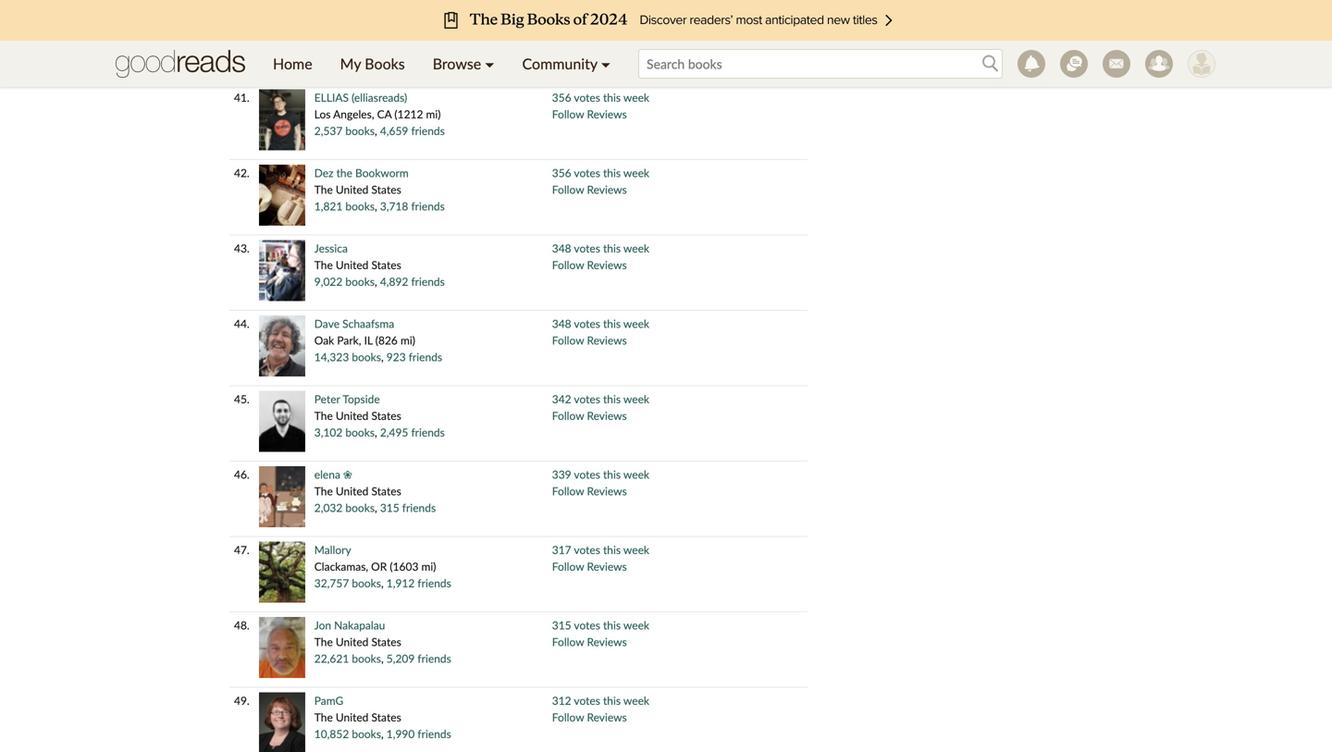 Task type: locate. For each thing, give the bounding box(es) containing it.
7 this from the top
[[603, 468, 621, 481]]

friends inside "mallory clackamas, or (1603 mi) 32,757 books , 1,912 friends"
[[418, 576, 451, 590]]

0 vertical spatial 356 votes this week link
[[552, 91, 649, 104]]

united inside jon nakapalau the united states 22,621 books , 5,209 friends
[[336, 635, 369, 648]]

park,
[[337, 333, 361, 347]]

2 follow from the top
[[552, 107, 584, 121]]

the down peter
[[314, 409, 333, 422]]

1 348 from the top
[[552, 241, 571, 255]]

united down ❀
[[336, 484, 369, 498]]

friends inside peter topside the united states 3,102 books , 2,495 friends
[[411, 426, 445, 439]]

the inside 'dez the bookworm the united states 1,821 books , 3,718 friends'
[[314, 183, 333, 196]]

2,013
[[380, 49, 408, 62]]

friends inside 'dez the bookworm the united states 1,821 books , 3,718 friends'
[[411, 199, 445, 213]]

1 vertical spatial 348 votes this week follow reviews
[[552, 317, 649, 347]]

315 up 312
[[552, 618, 571, 632]]

(1212
[[394, 107, 423, 121]]

books down angeles,
[[345, 124, 375, 137]]

1 reviews from the top
[[587, 32, 627, 45]]

1 horizontal spatial ▾
[[601, 55, 611, 73]]

books right 2,032
[[345, 501, 375, 514]]

3 votes from the top
[[574, 166, 600, 179]]

0 horizontal spatial 315
[[380, 501, 399, 514]]

friends inside jon nakapalau the united states 22,621 books , 5,209 friends
[[418, 652, 451, 665]]

votes inside 357 votes this week follow reviews
[[574, 15, 600, 29]]

week inside 339 votes this week follow reviews
[[623, 468, 649, 481]]

14,323 books link
[[314, 350, 381, 364]]

315 right 2,032 books link
[[380, 501, 399, 514]]

week for elena ❀ the united states 2,032 books , 315 friends
[[623, 468, 649, 481]]

, inside dave schaafsma oak park, il (826 mi) 14,323 books , 923 friends
[[381, 350, 384, 364]]

friends inside jessica the united states 9,022 books , 4,892 friends
[[411, 275, 445, 288]]

8 week from the top
[[623, 543, 649, 556]]

ellias (elliasreads) link
[[314, 91, 407, 104]]

356 votes this week follow reviews
[[552, 91, 649, 121], [552, 166, 649, 196]]

10 follow reviews link from the top
[[552, 710, 627, 724]]

books down nakapalau
[[352, 652, 381, 665]]

the down pamg
[[314, 710, 333, 724]]

this inside 339 votes this week follow reviews
[[603, 468, 621, 481]]

united up 10,852 books link at the bottom of the page
[[336, 710, 369, 724]]

22,621 books link
[[314, 652, 381, 665]]

2 week from the top
[[623, 91, 649, 104]]

jon
[[314, 618, 331, 632]]

6 follow reviews link from the top
[[552, 409, 627, 422]]

6 states from the top
[[371, 710, 401, 724]]

reviews for dave schaafsma oak park, il (826 mi) 14,323 books , 923 friends
[[587, 333, 627, 347]]

, left 923 at the left top of page
[[381, 350, 384, 364]]

mi) up "1,912 friends" "link"
[[421, 560, 436, 573]]

1 this from the top
[[603, 15, 621, 29]]

jessica
[[314, 241, 348, 255]]

9,022 books link
[[314, 275, 375, 288]]

votes for ellias (elliasreads) los angeles, ca (1212 mi) 2,537 books , 4,659 friends
[[574, 91, 600, 104]]

week inside '315 votes this week follow reviews'
[[623, 618, 649, 632]]

357 votes this week follow reviews
[[552, 15, 649, 45]]

10 follow from the top
[[552, 710, 584, 724]]

2 follow reviews link from the top
[[552, 107, 627, 121]]

week for dave schaafsma oak park, il (826 mi) 14,323 books , 923 friends
[[623, 317, 649, 330]]

books inside ellias (elliasreads) los angeles, ca (1212 mi) 2,537 books , 4,659 friends
[[345, 124, 375, 137]]

8 this from the top
[[603, 543, 621, 556]]

▾ down 357 votes this week follow reviews
[[601, 55, 611, 73]]

1 follow from the top
[[552, 32, 584, 45]]

1 horizontal spatial 315
[[552, 618, 571, 632]]

1,821
[[314, 199, 343, 213]]

community
[[522, 55, 597, 73]]

united up 1,821 books link
[[336, 183, 369, 196]]

mi) inside "mallory clackamas, or (1603 mi) 32,757 books , 1,912 friends"
[[421, 560, 436, 573]]

3 united from the top
[[336, 409, 369, 422]]

1 the from the top
[[314, 183, 333, 196]]

5 week from the top
[[623, 317, 649, 330]]

ellias
[[314, 91, 349, 104]]

friends down (1212 on the left top of the page
[[411, 124, 445, 137]]

2 ▾ from the left
[[601, 55, 611, 73]]

dez the bookworm the united states 1,821 books , 3,718 friends
[[314, 166, 445, 213]]

this for pamg the united states 10,852 books , 1,990 friends
[[603, 694, 621, 707]]

4 week from the top
[[623, 241, 649, 255]]

this inside 342 votes this week follow reviews
[[603, 392, 621, 406]]

, left the 4,892 at the left top of page
[[375, 275, 377, 288]]

this inside '315 votes this week follow reviews'
[[603, 618, 621, 632]]

8 follow reviews link from the top
[[552, 560, 627, 573]]

reviews inside '315 votes this week follow reviews'
[[587, 635, 627, 648]]

friends right 923 at the left top of page
[[409, 350, 442, 364]]

357
[[552, 15, 571, 29]]

3 reviews from the top
[[587, 183, 627, 196]]

48.
[[234, 618, 250, 632]]

pamg the united states 10,852 books , 1,990 friends
[[314, 694, 451, 741]]

1 states from the top
[[371, 183, 401, 196]]

8 votes from the top
[[574, 543, 600, 556]]

47.
[[234, 543, 250, 556]]

, left the 1,990
[[381, 727, 384, 741]]

4 the from the top
[[314, 484, 333, 498]]

ca
[[377, 107, 392, 121]]

follow inside 339 votes this week follow reviews
[[552, 484, 584, 498]]

the inside elena ❀ the united states 2,032 books , 315 friends
[[314, 484, 333, 498]]

, left 3,718
[[375, 199, 377, 213]]

9 votes from the top
[[574, 618, 600, 632]]

2 348 from the top
[[552, 317, 571, 330]]

4 this from the top
[[603, 241, 621, 255]]

follow for dave schaafsma oak park, il (826 mi) 14,323 books , 923 friends
[[552, 333, 584, 347]]

2 states from the top
[[371, 258, 401, 272]]

books inside jessica the united states 9,022 books , 4,892 friends
[[345, 275, 375, 288]]

357 votes this week link
[[552, 15, 649, 29]]

the down elena
[[314, 484, 333, 498]]

, inside pamg the united states 10,852 books , 1,990 friends
[[381, 727, 384, 741]]

315 inside '315 votes this week follow reviews'
[[552, 618, 571, 632]]

books down or
[[352, 576, 381, 590]]

14,323
[[314, 350, 349, 364]]

peter topside link
[[314, 392, 380, 406]]

follow inside 317 votes this week follow reviews
[[552, 560, 584, 573]]

books
[[365, 55, 405, 73]]

browse ▾
[[433, 55, 494, 73]]

6 reviews from the top
[[587, 409, 627, 422]]

states up 315 friends link
[[371, 484, 401, 498]]

reviews inside 312 votes this week follow reviews
[[587, 710, 627, 724]]

the down dez at the top of the page
[[314, 183, 333, 196]]

united down jon nakapalau link
[[336, 635, 369, 648]]

friends inside elena ❀ the united states 2,032 books , 315 friends
[[402, 501, 436, 514]]

, left 2,495 on the left bottom of page
[[375, 426, 377, 439]]

united up 9,022 books link
[[336, 258, 369, 272]]

10,852
[[314, 727, 349, 741]]

7 follow reviews link from the top
[[552, 484, 627, 498]]

votes for dave schaafsma oak park, il (826 mi) 14,323 books , 923 friends
[[574, 317, 600, 330]]

1 votes from the top
[[574, 15, 600, 29]]

5 reviews from the top
[[587, 333, 627, 347]]

follow for elena ❀ the united states 2,032 books , 315 friends
[[552, 484, 584, 498]]

votes inside 317 votes this week follow reviews
[[574, 543, 600, 556]]

follow inside '315 votes this week follow reviews'
[[552, 635, 584, 648]]

friends right 2,013
[[411, 49, 445, 62]]

books inside elena ❀ the united states 2,032 books , 315 friends
[[345, 501, 375, 514]]

friends
[[411, 49, 445, 62], [411, 124, 445, 137], [411, 199, 445, 213], [411, 275, 445, 288], [409, 350, 442, 364], [411, 426, 445, 439], [402, 501, 436, 514], [418, 576, 451, 590], [418, 652, 451, 665], [418, 727, 451, 741]]

4 reviews from the top
[[587, 258, 627, 272]]

1 vertical spatial 315
[[552, 618, 571, 632]]

7 reviews from the top
[[587, 484, 627, 498]]

mi) up 2,013
[[388, 32, 403, 45]]

1 follow reviews link from the top
[[552, 32, 627, 45]]

1 vertical spatial 348
[[552, 317, 571, 330]]

the
[[314, 183, 333, 196], [314, 258, 333, 272], [314, 409, 333, 422], [314, 484, 333, 498], [314, 635, 333, 648], [314, 710, 333, 724]]

▾ right browse
[[485, 55, 494, 73]]

8 follow from the top
[[552, 560, 584, 573]]

states up 2,495 on the left bottom of page
[[371, 409, 401, 422]]

votes for pamg the united states 10,852 books , 1,990 friends
[[574, 694, 600, 707]]

0 vertical spatial 315
[[380, 501, 399, 514]]

states up the 4,892 at the left top of page
[[371, 258, 401, 272]]

states inside peter topside the united states 3,102 books , 2,495 friends
[[371, 409, 401, 422]]

friends right 2,495 on the left bottom of page
[[411, 426, 445, 439]]

2 348 votes this week link from the top
[[552, 317, 649, 330]]

2 the from the top
[[314, 258, 333, 272]]

menu
[[259, 41, 624, 87]]

votes for mallory clackamas, or (1603 mi) 32,757 books , 1,912 friends
[[574, 543, 600, 556]]

6 the from the top
[[314, 710, 333, 724]]

356 for dez the bookworm the united states 1,821 books , 3,718 friends
[[552, 166, 571, 179]]

▾
[[485, 55, 494, 73], [601, 55, 611, 73]]

2,013 friends link
[[380, 49, 445, 62]]

5 the from the top
[[314, 635, 333, 648]]

10 votes from the top
[[574, 694, 600, 707]]

315 inside elena ❀ the united states 2,032 books , 315 friends
[[380, 501, 399, 514]]

follow reviews link for jessica the united states 9,022 books , 4,892 friends
[[552, 258, 627, 272]]

united inside peter topside the united states 3,102 books , 2,495 friends
[[336, 409, 369, 422]]

2 votes from the top
[[574, 91, 600, 104]]

united inside jessica the united states 9,022 books , 4,892 friends
[[336, 258, 369, 272]]

reviews inside 317 votes this week follow reviews
[[587, 560, 627, 573]]

states down the bookworm
[[371, 183, 401, 196]]

united inside pamg the united states 10,852 books , 1,990 friends
[[336, 710, 369, 724]]

friends inside pamg the united states 10,852 books , 1,990 friends
[[418, 727, 451, 741]]

312
[[552, 694, 571, 707]]

jessica the united states 9,022 books , 4,892 friends
[[314, 241, 445, 288]]

il
[[364, 333, 373, 347]]

1 348 votes this week follow reviews from the top
[[552, 241, 649, 272]]

, inside jessica the united states 9,022 books , 4,892 friends
[[375, 275, 377, 288]]

, down (612
[[375, 49, 377, 62]]

1 week from the top
[[623, 15, 649, 29]]

votes inside 312 votes this week follow reviews
[[574, 694, 600, 707]]

356 for ellias (elliasreads) los angeles, ca (1212 mi) 2,537 books , 4,659 friends
[[552, 91, 571, 104]]

week for peter topside the united states 3,102 books , 2,495 friends
[[623, 392, 649, 406]]

, left 315 friends link
[[375, 501, 377, 514]]

friends right 5,209
[[418, 652, 451, 665]]

pamg image
[[259, 692, 305, 752]]

friends up (1603
[[402, 501, 436, 514]]

reviews inside 339 votes this week follow reviews
[[587, 484, 627, 498]]

1 356 votes this week follow reviews from the top
[[552, 91, 649, 121]]

follow for ellias (elliasreads) los angeles, ca (1212 mi) 2,537 books , 4,659 friends
[[552, 107, 584, 121]]

schaafsma
[[342, 317, 394, 330]]

this for ellias (elliasreads) los angeles, ca (1212 mi) 2,537 books , 4,659 friends
[[603, 91, 621, 104]]

books down al
[[345, 49, 375, 62]]

▾ for community ▾
[[601, 55, 611, 73]]

4 united from the top
[[336, 484, 369, 498]]

, inside "mallory clackamas, or (1603 mi) 32,757 books , 1,912 friends"
[[381, 576, 384, 590]]

votes inside 342 votes this week follow reviews
[[574, 392, 600, 406]]

follow reviews link
[[552, 32, 627, 45], [552, 107, 627, 121], [552, 183, 627, 196], [552, 258, 627, 272], [552, 333, 627, 347], [552, 409, 627, 422], [552, 484, 627, 498], [552, 560, 627, 573], [552, 635, 627, 648], [552, 710, 627, 724]]

mi) inside jones, al (612 mi) 5,484 books , 2,013 friends
[[388, 32, 403, 45]]

votes for peter topside the united states 3,102 books , 2,495 friends
[[574, 392, 600, 406]]

3,718
[[380, 199, 408, 213]]

friends right the 1,990
[[418, 727, 451, 741]]

4 follow reviews link from the top
[[552, 258, 627, 272]]

week inside 342 votes this week follow reviews
[[623, 392, 649, 406]]

peter topside the united states 3,102 books , 2,495 friends
[[314, 392, 445, 439]]

friends inside dave schaafsma oak park, il (826 mi) 14,323 books , 923 friends
[[409, 350, 442, 364]]

0 vertical spatial 356 votes this week follow reviews
[[552, 91, 649, 121]]

3 states from the top
[[371, 409, 401, 422]]

, down or
[[381, 576, 384, 590]]

mi)
[[388, 32, 403, 45], [426, 107, 441, 121], [401, 333, 415, 347], [421, 560, 436, 573]]

ellias (elliasreads) image
[[259, 89, 305, 150]]

4,659 friends link
[[380, 124, 445, 137]]

9 reviews from the top
[[587, 635, 627, 648]]

4 follow from the top
[[552, 258, 584, 272]]

votes
[[574, 15, 600, 29], [574, 91, 600, 104], [574, 166, 600, 179], [574, 241, 600, 255], [574, 317, 600, 330], [574, 392, 600, 406], [574, 468, 600, 481], [574, 543, 600, 556], [574, 618, 600, 632], [574, 694, 600, 707]]

5 united from the top
[[336, 635, 369, 648]]

states
[[371, 183, 401, 196], [371, 258, 401, 272], [371, 409, 401, 422], [371, 484, 401, 498], [371, 635, 401, 648], [371, 710, 401, 724]]

states up the 1,990
[[371, 710, 401, 724]]

6 this from the top
[[603, 392, 621, 406]]

this
[[603, 15, 621, 29], [603, 91, 621, 104], [603, 166, 621, 179], [603, 241, 621, 255], [603, 317, 621, 330], [603, 392, 621, 406], [603, 468, 621, 481], [603, 543, 621, 556], [603, 618, 621, 632], [603, 694, 621, 707]]

7 week from the top
[[623, 468, 649, 481]]

0 horizontal spatial ▾
[[485, 55, 494, 73]]

books down il
[[352, 350, 381, 364]]

votes inside '315 votes this week follow reviews'
[[574, 618, 600, 632]]

7 follow from the top
[[552, 484, 584, 498]]

1 united from the top
[[336, 183, 369, 196]]

, inside ellias (elliasreads) los angeles, ca (1212 mi) 2,537 books , 4,659 friends
[[375, 124, 377, 137]]

books left the 1,990
[[352, 727, 381, 741]]

9 follow from the top
[[552, 635, 584, 648]]

mi) up 923 friends link
[[401, 333, 415, 347]]

week
[[623, 15, 649, 29], [623, 91, 649, 104], [623, 166, 649, 179], [623, 241, 649, 255], [623, 317, 649, 330], [623, 392, 649, 406], [623, 468, 649, 481], [623, 543, 649, 556], [623, 618, 649, 632], [623, 694, 649, 707]]

reviews for dez the bookworm the united states 1,821 books , 3,718 friends
[[587, 183, 627, 196]]

2 356 votes this week follow reviews from the top
[[552, 166, 649, 196]]

2 356 from the top
[[552, 166, 571, 179]]

6 votes from the top
[[574, 392, 600, 406]]

1 vertical spatial 356
[[552, 166, 571, 179]]

votes inside 339 votes this week follow reviews
[[574, 468, 600, 481]]

0 vertical spatial 348 votes this week follow reviews
[[552, 241, 649, 272]]

united down peter topside 'link'
[[336, 409, 369, 422]]

votes for jessica the united states 9,022 books , 4,892 friends
[[574, 241, 600, 255]]

books right the 3,102
[[345, 426, 375, 439]]

5 votes from the top
[[574, 317, 600, 330]]

notifications image
[[1018, 50, 1045, 78]]

states up 5,209
[[371, 635, 401, 648]]

1 356 votes this week link from the top
[[552, 91, 649, 104]]

10 week from the top
[[623, 694, 649, 707]]

315
[[380, 501, 399, 514], [552, 618, 571, 632]]

this inside 317 votes this week follow reviews
[[603, 543, 621, 556]]

friends right 3,718
[[411, 199, 445, 213]]

books
[[345, 49, 375, 62], [345, 124, 375, 137], [345, 199, 375, 213], [345, 275, 375, 288], [352, 350, 381, 364], [345, 426, 375, 439], [345, 501, 375, 514], [352, 576, 381, 590], [352, 652, 381, 665], [352, 727, 381, 741]]

923 friends link
[[386, 350, 442, 364]]

1 348 votes this week link from the top
[[552, 241, 649, 255]]

topside
[[343, 392, 380, 406]]

9 week from the top
[[623, 618, 649, 632]]

mi) inside dave schaafsma oak park, il (826 mi) 14,323 books , 923 friends
[[401, 333, 415, 347]]

jones,
[[314, 32, 344, 45]]

reviews for ellias (elliasreads) los angeles, ca (1212 mi) 2,537 books , 4,659 friends
[[587, 107, 627, 121]]

46.
[[234, 468, 250, 481]]

the down jon
[[314, 635, 333, 648]]

3 follow reviews link from the top
[[552, 183, 627, 196]]

friend requests image
[[1145, 50, 1173, 78]]

1 ▾ from the left
[[485, 55, 494, 73]]

elena ❀ image
[[259, 466, 305, 527]]

1,912
[[386, 576, 415, 590]]

follow inside 342 votes this week follow reviews
[[552, 409, 584, 422]]

6 week from the top
[[623, 392, 649, 406]]

friends right 1,912
[[418, 576, 451, 590]]

follow reviews link for elena ❀ the united states 2,032 books , 315 friends
[[552, 484, 627, 498]]

books right 9,022
[[345, 275, 375, 288]]

follow for jessica the united states 9,022 books , 4,892 friends
[[552, 258, 584, 272]]

, left 5,209
[[381, 652, 384, 665]]

348 votes this week link for dave schaafsma oak park, il (826 mi) 14,323 books , 923 friends
[[552, 317, 649, 330]]

4 states from the top
[[371, 484, 401, 498]]

(elliasreads)
[[352, 91, 407, 104]]

follow reviews link for dez the bookworm the united states 1,821 books , 3,718 friends
[[552, 183, 627, 196]]

books inside pamg the united states 10,852 books , 1,990 friends
[[352, 727, 381, 741]]

follow inside 312 votes this week follow reviews
[[552, 710, 584, 724]]

8 reviews from the top
[[587, 560, 627, 573]]

states inside jon nakapalau the united states 22,621 books , 5,209 friends
[[371, 635, 401, 648]]

2 348 votes this week follow reviews from the top
[[552, 317, 649, 347]]

this inside 357 votes this week follow reviews
[[603, 15, 621, 29]]

3 week from the top
[[623, 166, 649, 179]]

2 united from the top
[[336, 258, 369, 272]]

states inside elena ❀ the united states 2,032 books , 315 friends
[[371, 484, 401, 498]]

elena ❀ link
[[314, 468, 352, 481]]

0 vertical spatial 356
[[552, 91, 571, 104]]

follow
[[552, 32, 584, 45], [552, 107, 584, 121], [552, 183, 584, 196], [552, 258, 584, 272], [552, 333, 584, 347], [552, 409, 584, 422], [552, 484, 584, 498], [552, 560, 584, 573], [552, 635, 584, 648], [552, 710, 584, 724]]

1 vertical spatial 356 votes this week link
[[552, 166, 649, 179]]

,
[[375, 49, 377, 62], [375, 124, 377, 137], [375, 199, 377, 213], [375, 275, 377, 288], [381, 350, 384, 364], [375, 426, 377, 439], [375, 501, 377, 514], [381, 576, 384, 590], [381, 652, 384, 665], [381, 727, 384, 741]]

10 this from the top
[[603, 694, 621, 707]]

2 this from the top
[[603, 91, 621, 104]]

week inside 357 votes this week follow reviews
[[623, 15, 649, 29]]

reviews for elena ❀ the united states 2,032 books , 315 friends
[[587, 484, 627, 498]]

friends inside jones, al (612 mi) 5,484 books , 2,013 friends
[[411, 49, 445, 62]]

9 follow reviews link from the top
[[552, 635, 627, 648]]

the inside pamg the united states 10,852 books , 1,990 friends
[[314, 710, 333, 724]]

1 vertical spatial 356 votes this week follow reviews
[[552, 166, 649, 196]]

follow inside 357 votes this week follow reviews
[[552, 32, 584, 45]]

follow for pamg the united states 10,852 books , 1,990 friends
[[552, 710, 584, 724]]

3 the from the top
[[314, 409, 333, 422]]

bookworm
[[355, 166, 409, 179]]

books right 1,821
[[345, 199, 375, 213]]

6 follow from the top
[[552, 409, 584, 422]]

, inside peter topside the united states 3,102 books , 2,495 friends
[[375, 426, 377, 439]]

votes for jon nakapalau the united states 22,621 books , 5,209 friends
[[574, 618, 600, 632]]

9 this from the top
[[603, 618, 621, 632]]

jessica image
[[259, 240, 305, 301]]

6 united from the top
[[336, 710, 369, 724]]

the inside jessica the united states 9,022 books , 4,892 friends
[[314, 258, 333, 272]]

5 follow from the top
[[552, 333, 584, 347]]

7 votes from the top
[[574, 468, 600, 481]]

week inside 312 votes this week follow reviews
[[623, 694, 649, 707]]

3 this from the top
[[603, 166, 621, 179]]

43.
[[234, 241, 250, 255]]

312 votes this week follow reviews
[[552, 694, 649, 724]]

5 states from the top
[[371, 635, 401, 648]]

5 this from the top
[[603, 317, 621, 330]]

5,209 friends link
[[386, 652, 451, 665]]

mallory
[[314, 543, 351, 556]]

the up 9,022
[[314, 258, 333, 272]]

2,495
[[380, 426, 408, 439]]

2 reviews from the top
[[587, 107, 627, 121]]

, left 4,659
[[375, 124, 377, 137]]

books inside 'dez the bookworm the united states 1,821 books , 3,718 friends'
[[345, 199, 375, 213]]

, inside elena ❀ the united states 2,032 books , 315 friends
[[375, 501, 377, 514]]

5 follow reviews link from the top
[[552, 333, 627, 347]]

1,990 friends link
[[386, 727, 451, 741]]

3,718 friends link
[[380, 199, 445, 213]]

1 vertical spatial 348 votes this week link
[[552, 317, 649, 330]]

4 votes from the top
[[574, 241, 600, 255]]

2,032
[[314, 501, 343, 514]]

this for elena ❀ the united states 2,032 books , 315 friends
[[603, 468, 621, 481]]

reviews inside 342 votes this week follow reviews
[[587, 409, 627, 422]]

this inside 312 votes this week follow reviews
[[603, 694, 621, 707]]

10 reviews from the top
[[587, 710, 627, 724]]

3 follow from the top
[[552, 183, 584, 196]]

mi) right (1212 on the left top of the page
[[426, 107, 441, 121]]

0 vertical spatial 348
[[552, 241, 571, 255]]

0 vertical spatial 348 votes this week link
[[552, 241, 649, 255]]

week inside 317 votes this week follow reviews
[[623, 543, 649, 556]]

browse ▾ button
[[419, 41, 508, 87]]

friends right the 4,892 at the left top of page
[[411, 275, 445, 288]]

dave
[[314, 317, 340, 330]]

2 356 votes this week link from the top
[[552, 166, 649, 179]]

1 356 from the top
[[552, 91, 571, 104]]

jon nakapalau the united states 22,621 books , 5,209 friends
[[314, 618, 451, 665]]

reviews
[[587, 32, 627, 45], [587, 107, 627, 121], [587, 183, 627, 196], [587, 258, 627, 272], [587, 333, 627, 347], [587, 409, 627, 422], [587, 484, 627, 498], [587, 560, 627, 573], [587, 635, 627, 648], [587, 710, 627, 724]]



Task type: vqa. For each thing, say whether or not it's contained in the screenshot.
alert image
no



Task type: describe. For each thing, give the bounding box(es) containing it.
reviews for mallory clackamas, or (1603 mi) 32,757 books , 1,912 friends
[[587, 560, 627, 573]]

week for jon nakapalau the united states 22,621 books , 5,209 friends
[[623, 618, 649, 632]]

49.
[[234, 694, 250, 707]]

menu containing home
[[259, 41, 624, 87]]

the
[[336, 166, 352, 179]]

week for jessica the united states 9,022 books , 4,892 friends
[[623, 241, 649, 255]]

books inside jon nakapalau the united states 22,621 books , 5,209 friends
[[352, 652, 381, 665]]

follow reviews link for ellias (elliasreads) los angeles, ca (1212 mi) 2,537 books , 4,659 friends
[[552, 107, 627, 121]]

, inside jones, al (612 mi) 5,484 books , 2,013 friends
[[375, 49, 377, 62]]

my group discussions image
[[1060, 50, 1088, 78]]

states inside pamg the united states 10,852 books , 1,990 friends
[[371, 710, 401, 724]]

peter topside image
[[259, 391, 305, 452]]

this for dave schaafsma oak park, il (826 mi) 14,323 books , 923 friends
[[603, 317, 621, 330]]

41.
[[234, 91, 250, 104]]

5,484
[[314, 49, 343, 62]]

follow reviews link for jon nakapalau the united states 22,621 books , 5,209 friends
[[552, 635, 627, 648]]

friends inside ellias (elliasreads) los angeles, ca (1212 mi) 2,537 books , 4,659 friends
[[411, 124, 445, 137]]

(1603
[[390, 560, 419, 573]]

books inside peter topside the united states 3,102 books , 2,495 friends
[[345, 426, 375, 439]]

elena ❀ the united states 2,032 books , 315 friends
[[314, 468, 436, 514]]

22,621
[[314, 652, 349, 665]]

356 votes this week link for ellias (elliasreads) los angeles, ca (1212 mi) 2,537 books , 4,659 friends
[[552, 91, 649, 104]]

follow for mallory clackamas, or (1603 mi) 32,757 books , 1,912 friends
[[552, 560, 584, 573]]

nakapalau
[[334, 618, 385, 632]]

348 votes this week link for jessica the united states 9,022 books , 4,892 friends
[[552, 241, 649, 255]]

follow reviews link for dave schaafsma oak park, il (826 mi) 14,323 books , 923 friends
[[552, 333, 627, 347]]

this for dez the bookworm the united states 1,821 books , 3,718 friends
[[603, 166, 621, 179]]

▾ for browse ▾
[[485, 55, 494, 73]]

356 votes this week link for dez the bookworm the united states 1,821 books , 3,718 friends
[[552, 166, 649, 179]]

339 votes this week follow reviews
[[552, 468, 649, 498]]

1,821 books link
[[314, 199, 375, 213]]

5,209
[[386, 652, 415, 665]]

united inside 'dez the bookworm the united states 1,821 books , 3,718 friends'
[[336, 183, 369, 196]]

339 votes this week link
[[552, 468, 649, 481]]

9,022
[[314, 275, 343, 288]]

follow for peter topside the united states 3,102 books , 2,495 friends
[[552, 409, 584, 422]]

342 votes this week follow reviews
[[552, 392, 649, 422]]

4,892 friends link
[[380, 275, 445, 288]]

reviews for peter topside the united states 3,102 books , 2,495 friends
[[587, 409, 627, 422]]

jon nakapalau link
[[314, 618, 385, 632]]

books inside jones, al (612 mi) 5,484 books , 2,013 friends
[[345, 49, 375, 62]]

home link
[[259, 41, 326, 87]]

the inside jon nakapalau the united states 22,621 books , 5,209 friends
[[314, 635, 333, 648]]

2,495 friends link
[[380, 426, 445, 439]]

32,757
[[314, 576, 349, 590]]

❀
[[343, 468, 352, 481]]

339
[[552, 468, 571, 481]]

5,484 books link
[[314, 49, 375, 62]]

angeles,
[[333, 107, 374, 121]]

923
[[386, 350, 406, 364]]

states inside 'dez the bookworm the united states 1,821 books , 3,718 friends'
[[371, 183, 401, 196]]

4,659
[[380, 124, 408, 137]]

356 votes this week follow reviews for ellias (elliasreads) los angeles, ca (1212 mi) 2,537 books , 4,659 friends
[[552, 91, 649, 121]]

mallory clackamas, or (1603 mi) 32,757 books , 1,912 friends
[[314, 543, 451, 590]]

317 votes this week link
[[552, 543, 649, 556]]

mallory image
[[259, 542, 305, 603]]

, inside jon nakapalau the united states 22,621 books , 5,209 friends
[[381, 652, 384, 665]]

books inside dave schaafsma oak park, il (826 mi) 14,323 books , 923 friends
[[352, 350, 381, 364]]

states inside jessica the united states 9,022 books , 4,892 friends
[[371, 258, 401, 272]]

reviews for pamg the united states 10,852 books , 1,990 friends
[[587, 710, 627, 724]]

los
[[314, 107, 331, 121]]

community ▾
[[522, 55, 611, 73]]

317 votes this week follow reviews
[[552, 543, 649, 573]]

week for dez the bookworm the united states 1,821 books , 3,718 friends
[[623, 166, 649, 179]]

3,102
[[314, 426, 343, 439]]

home
[[273, 55, 312, 73]]

or
[[371, 560, 387, 573]]

dez the bookworm image
[[259, 165, 305, 226]]

32,757 books link
[[314, 576, 381, 590]]

1,912 friends link
[[386, 576, 451, 590]]

browse
[[433, 55, 481, 73]]

peter
[[314, 392, 340, 406]]

10,852 books link
[[314, 727, 381, 741]]

this for jessica the united states 9,022 books , 4,892 friends
[[603, 241, 621, 255]]

this for mallory clackamas, or (1603 mi) 32,757 books , 1,912 friends
[[603, 543, 621, 556]]

dez
[[314, 166, 334, 179]]

this for peter topside the united states 3,102 books , 2,495 friends
[[603, 392, 621, 406]]

john smith image
[[1188, 50, 1216, 78]]

dave schaafsma image
[[259, 315, 305, 377]]

315 votes this week link
[[552, 618, 649, 632]]

inbox image
[[1103, 50, 1130, 78]]

follow for jon nakapalau the united states 22,621 books , 5,209 friends
[[552, 635, 584, 648]]

2,032 books link
[[314, 501, 375, 514]]

follow for dez the bookworm the united states 1,821 books , 3,718 friends
[[552, 183, 584, 196]]

Search books text field
[[638, 49, 1003, 79]]

44.
[[234, 317, 250, 330]]

oak
[[314, 333, 334, 347]]

united inside elena ❀ the united states 2,032 books , 315 friends
[[336, 484, 369, 498]]

(612
[[363, 32, 385, 45]]

42.
[[234, 166, 250, 179]]

dez the bookworm link
[[314, 166, 409, 179]]

al
[[347, 32, 360, 45]]

votes for elena ❀ the united states 2,032 books , 315 friends
[[574, 468, 600, 481]]

week for ellias (elliasreads) los angeles, ca (1212 mi) 2,537 books , 4,659 friends
[[623, 91, 649, 104]]

follow reviews link for mallory clackamas, or (1603 mi) 32,757 books , 1,912 friends
[[552, 560, 627, 573]]

elena
[[314, 468, 340, 481]]

votes for dez the bookworm the united states 1,821 books , 3,718 friends
[[574, 166, 600, 179]]

reviews for jessica the united states 9,022 books , 4,892 friends
[[587, 258, 627, 272]]

(826
[[375, 333, 398, 347]]

books inside "mallory clackamas, or (1603 mi) 32,757 books , 1,912 friends"
[[352, 576, 381, 590]]

reviews for jon nakapalau the united states 22,621 books , 5,209 friends
[[587, 635, 627, 648]]

, inside 'dez the bookworm the united states 1,821 books , 3,718 friends'
[[375, 199, 377, 213]]

1,990
[[386, 727, 415, 741]]

clackamas,
[[314, 560, 368, 573]]

week for pamg the united states 10,852 books , 1,990 friends
[[623, 694, 649, 707]]

317
[[552, 543, 571, 556]]

356 votes this week follow reviews for dez the bookworm the united states 1,821 books , 3,718 friends
[[552, 166, 649, 196]]

312 votes this week link
[[552, 694, 649, 707]]

mallory link
[[314, 543, 351, 556]]

342 votes this week link
[[552, 392, 649, 406]]

2,537 books link
[[314, 124, 375, 137]]

the inside peter topside the united states 3,102 books , 2,495 friends
[[314, 409, 333, 422]]

Search for books to add to your shelves search field
[[638, 49, 1003, 79]]

mi) inside ellias (elliasreads) los angeles, ca (1212 mi) 2,537 books , 4,659 friends
[[426, 107, 441, 121]]

3,102 books link
[[314, 426, 375, 439]]

week for mallory clackamas, or (1603 mi) 32,757 books , 1,912 friends
[[623, 543, 649, 556]]

my
[[340, 55, 361, 73]]

this for jon nakapalau the united states 22,621 books , 5,209 friends
[[603, 618, 621, 632]]

my books link
[[326, 41, 419, 87]]

348 for dave schaafsma oak park, il (826 mi) 14,323 books , 923 friends
[[552, 317, 571, 330]]

315 friends link
[[380, 501, 436, 514]]

follow reviews link for pamg the united states 10,852 books , 1,990 friends
[[552, 710, 627, 724]]

348 votes this week follow reviews for dave schaafsma oak park, il (826 mi) 14,323 books , 923 friends
[[552, 317, 649, 347]]

pamg
[[314, 694, 343, 707]]

348 votes this week follow reviews for jessica the united states 9,022 books , 4,892 friends
[[552, 241, 649, 272]]

jon nakapalau image
[[259, 617, 305, 678]]

carol [goodreads addict] image
[[259, 14, 305, 75]]

dave schaafsma link
[[314, 317, 394, 330]]

2,537
[[314, 124, 343, 137]]

315 votes this week follow reviews
[[552, 618, 649, 648]]

jones, al (612 mi) 5,484 books , 2,013 friends
[[314, 32, 445, 62]]

community ▾ button
[[508, 41, 624, 87]]

348 for jessica the united states 9,022 books , 4,892 friends
[[552, 241, 571, 255]]

my books
[[340, 55, 405, 73]]

45.
[[234, 392, 250, 406]]

reviews inside 357 votes this week follow reviews
[[587, 32, 627, 45]]

follow reviews link for peter topside the united states 3,102 books , 2,495 friends
[[552, 409, 627, 422]]

342
[[552, 392, 571, 406]]



